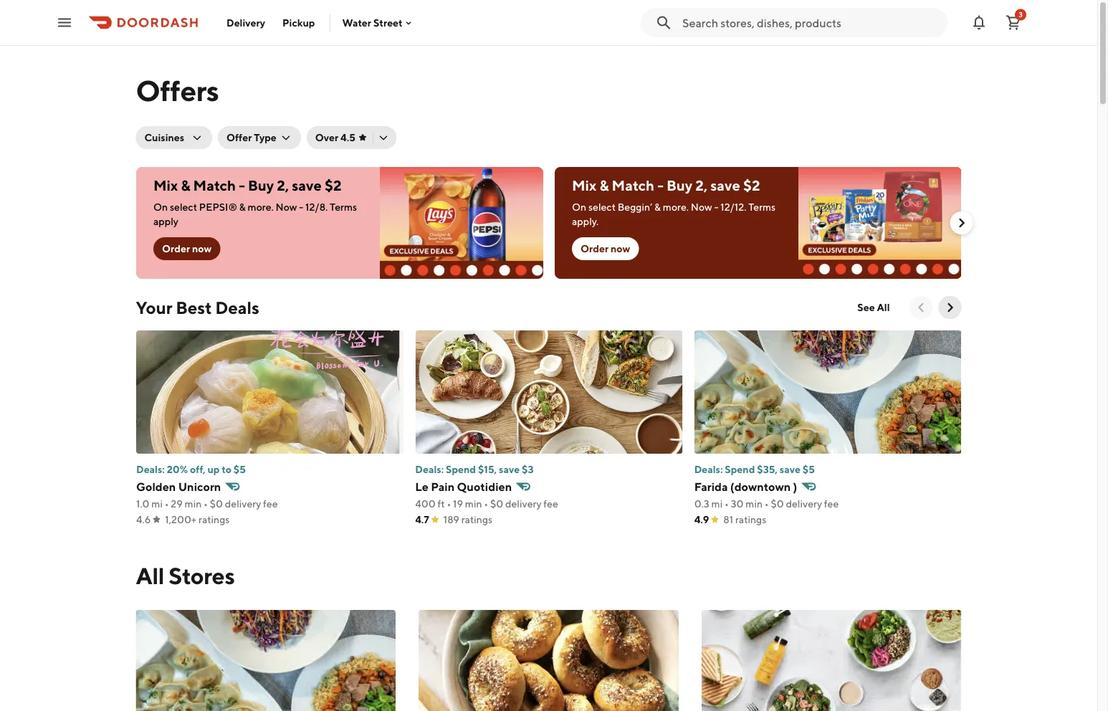 Task type: locate. For each thing, give the bounding box(es) containing it.
$2
[[325, 177, 341, 194], [743, 177, 760, 194]]

1 horizontal spatial now
[[691, 201, 712, 213]]

pickup
[[283, 16, 315, 28]]

•
[[164, 498, 169, 510], [203, 498, 208, 510], [447, 498, 451, 510], [484, 498, 488, 510], [725, 498, 729, 510], [765, 498, 769, 510]]

Store search: begin typing to search for stores available on DoorDash text field
[[683, 15, 940, 30]]

1 horizontal spatial order now
[[581, 243, 630, 255]]

2 • from the left
[[203, 498, 208, 510]]

1 horizontal spatial terms
[[749, 201, 776, 213]]

match inside mix & match - buy 2, save $2 on select beggin' & more. now - 12/12. terms apply.
[[612, 177, 655, 194]]

min up 1,200+ ratings
[[184, 498, 201, 510]]

quotidien
[[457, 480, 512, 494]]

2 mix from the left
[[572, 177, 597, 194]]

0 horizontal spatial more.
[[248, 201, 273, 213]]

cuisines button
[[136, 126, 212, 149]]

0 horizontal spatial $0
[[210, 498, 223, 510]]

2 fee from the left
[[544, 498, 558, 510]]

terms
[[330, 201, 357, 213], [749, 201, 776, 213]]

)
[[793, 480, 798, 494]]

save up )
[[780, 464, 801, 476]]

buy inside mix & match - buy 2, save $2 on select pepsi® & more. now - 12/8. terms apply
[[248, 177, 274, 194]]

$2 for mix & match - buy 2, save $2 on select beggin' & more. now - 12/12. terms apply.
[[743, 177, 760, 194]]

match inside mix & match - buy 2, save $2 on select pepsi® & more. now - 12/8. terms apply
[[193, 177, 236, 194]]

deals: for golden
[[136, 464, 165, 476]]

now for mix & match - buy 2, save $2 on select pepsi® & more. now - 12/8. terms apply
[[192, 243, 211, 255]]

&
[[181, 177, 190, 194], [600, 177, 609, 194], [239, 201, 246, 213], [655, 201, 661, 213]]

2 ratings from the left
[[461, 514, 493, 526]]

1 horizontal spatial select
[[589, 201, 616, 213]]

0 vertical spatial next button of carousel image
[[955, 216, 969, 230]]

1 match from the left
[[193, 177, 236, 194]]

best
[[176, 297, 212, 318]]

1 horizontal spatial $5
[[803, 464, 815, 476]]

19
[[453, 498, 463, 510]]

• down quotidien
[[484, 498, 488, 510]]

189
[[444, 514, 459, 526]]

more.
[[248, 201, 273, 213], [663, 201, 689, 213]]

1 delivery from the left
[[225, 498, 261, 510]]

2 terms from the left
[[749, 201, 776, 213]]

mi right 0.3
[[712, 498, 723, 510]]

0.3 mi • 30 min • $0 delivery fee
[[694, 498, 839, 510]]

ft
[[438, 498, 445, 510]]

deals: up farida
[[694, 464, 723, 476]]

mix for mix & match - buy 2, save $2 on select pepsi® & more. now - 12/8. terms apply
[[153, 177, 178, 194]]

all
[[878, 302, 891, 313], [136, 562, 164, 589]]

mix
[[153, 177, 178, 194], [572, 177, 597, 194]]

2 $0 from the left
[[490, 498, 503, 510]]

deals: for farida
[[694, 464, 723, 476]]

select inside mix & match - buy 2, save $2 on select beggin' & more. now - 12/12. terms apply.
[[589, 201, 616, 213]]

on inside mix & match - buy 2, save $2 on select beggin' & more. now - 12/12. terms apply.
[[572, 201, 587, 213]]

save up 12/12.
[[711, 177, 740, 194]]

save up 12/8.
[[292, 177, 322, 194]]

2 horizontal spatial min
[[746, 498, 763, 510]]

0 horizontal spatial terms
[[330, 201, 357, 213]]

$0 for le pain quotidien
[[490, 498, 503, 510]]

1 spend from the left
[[446, 464, 476, 476]]

more. for mix & match - buy 2, save $2 on select beggin' & more. now - 12/12. terms apply.
[[663, 201, 689, 213]]

deals:
[[136, 464, 165, 476], [415, 464, 444, 476], [694, 464, 723, 476]]

$0 down "(downtown"
[[771, 498, 784, 510]]

4.5
[[341, 132, 356, 143]]

water street
[[342, 17, 403, 29]]

1 horizontal spatial mix
[[572, 177, 597, 194]]

0 horizontal spatial 2,
[[277, 177, 289, 194]]

2 select from the left
[[589, 201, 616, 213]]

2 horizontal spatial $0
[[771, 498, 784, 510]]

• left 29
[[164, 498, 169, 510]]

now down beggin'
[[611, 243, 630, 255]]

$0 down quotidien
[[490, 498, 503, 510]]

0 horizontal spatial buy
[[248, 177, 274, 194]]

1 horizontal spatial more.
[[663, 201, 689, 213]]

delivery down the $3 at left
[[505, 498, 542, 510]]

delivery button
[[218, 11, 274, 34]]

order now
[[162, 243, 211, 255], [581, 243, 630, 255]]

0 horizontal spatial order now button
[[153, 237, 220, 260]]

order down apply
[[162, 243, 190, 255]]

2 min from the left
[[465, 498, 482, 510]]

3 fee from the left
[[824, 498, 839, 510]]

1 vertical spatial all
[[136, 562, 164, 589]]

deals: spend $15, save $3
[[415, 464, 534, 476]]

min right 19
[[465, 498, 482, 510]]

0 horizontal spatial select
[[170, 201, 197, 213]]

3 ratings from the left
[[736, 514, 767, 526]]

$2 inside mix & match - buy 2, save $2 on select pepsi® & more. now - 12/8. terms apply
[[325, 177, 341, 194]]

previous button of carousel image
[[915, 301, 929, 315]]

mi
[[151, 498, 162, 510], [712, 498, 723, 510]]

deals: up the golden
[[136, 464, 165, 476]]

2 order now from the left
[[581, 243, 630, 255]]

deals: up 'le'
[[415, 464, 444, 476]]

1 horizontal spatial on
[[572, 201, 587, 213]]

now for mix & match - buy 2, save $2 on select beggin' & more. now - 12/12. terms apply.
[[691, 201, 712, 213]]

order now button down apply
[[153, 237, 220, 260]]

2 now from the left
[[611, 243, 630, 255]]

spend
[[446, 464, 476, 476], [725, 464, 755, 476]]

order now button
[[153, 237, 220, 260], [572, 237, 639, 260]]

0 horizontal spatial fee
[[263, 498, 278, 510]]

1 horizontal spatial all
[[878, 302, 891, 313]]

pain
[[431, 480, 455, 494]]

buy for mix & match - buy 2, save $2 on select pepsi® & more. now - 12/8. terms apply
[[248, 177, 274, 194]]

now inside mix & match - buy 2, save $2 on select beggin' & more. now - 12/12. terms apply.
[[691, 201, 712, 213]]

2 more. from the left
[[663, 201, 689, 213]]

on up apply.
[[572, 201, 587, 213]]

more. inside mix & match - buy 2, save $2 on select pepsi® & more. now - 12/8. terms apply
[[248, 201, 273, 213]]

0 horizontal spatial mi
[[151, 498, 162, 510]]

0 horizontal spatial deals:
[[136, 464, 165, 476]]

2 $2 from the left
[[743, 177, 760, 194]]

1 fee from the left
[[263, 498, 278, 510]]

2 match from the left
[[612, 177, 655, 194]]

2 delivery from the left
[[505, 498, 542, 510]]

select up apply
[[170, 201, 197, 213]]

save
[[292, 177, 322, 194], [711, 177, 740, 194], [499, 464, 520, 476], [780, 464, 801, 476]]

2,
[[277, 177, 289, 194], [696, 177, 708, 194]]

mix up apply
[[153, 177, 178, 194]]

1 horizontal spatial fee
[[544, 498, 558, 510]]

ratings down 1.0 mi • 29 min • $0 delivery fee
[[198, 514, 229, 526]]

1 horizontal spatial match
[[612, 177, 655, 194]]

mix up apply.
[[572, 177, 597, 194]]

2 mi from the left
[[712, 498, 723, 510]]

ratings down 30
[[736, 514, 767, 526]]

2 horizontal spatial deals:
[[694, 464, 723, 476]]

1 horizontal spatial spend
[[725, 464, 755, 476]]

2, inside mix & match - buy 2, save $2 on select pepsi® & more. now - 12/8. terms apply
[[277, 177, 289, 194]]

ratings for unicorn
[[198, 514, 229, 526]]

0 horizontal spatial spend
[[446, 464, 476, 476]]

1 horizontal spatial order
[[581, 243, 609, 255]]

2 deals: from the left
[[415, 464, 444, 476]]

over
[[315, 132, 339, 143]]

2 horizontal spatial ratings
[[736, 514, 767, 526]]

notification bell image
[[971, 14, 988, 31]]

1 mi from the left
[[151, 498, 162, 510]]

1 ratings from the left
[[198, 514, 229, 526]]

buy
[[248, 177, 274, 194], [667, 177, 693, 194]]

$2 up 12/12.
[[743, 177, 760, 194]]

on up apply
[[153, 201, 168, 213]]

1 more. from the left
[[248, 201, 273, 213]]

• right ft
[[447, 498, 451, 510]]

spend up le pain quotidien
[[446, 464, 476, 476]]

81
[[724, 514, 734, 526]]

see all link
[[850, 296, 899, 319]]

terms for mix & match - buy 2, save $2 on select pepsi® & more. now - 12/8. terms apply
[[330, 201, 357, 213]]

0 horizontal spatial order now
[[162, 243, 211, 255]]

2, for mix & match - buy 2, save $2 on select pepsi® & more. now - 12/8. terms apply
[[277, 177, 289, 194]]

1 buy from the left
[[248, 177, 274, 194]]

now left 12/12.
[[691, 201, 712, 213]]

min
[[184, 498, 201, 510], [465, 498, 482, 510], [746, 498, 763, 510]]

1 horizontal spatial delivery
[[505, 498, 542, 510]]

mix inside mix & match - buy 2, save $2 on select pepsi® & more. now - 12/8. terms apply
[[153, 177, 178, 194]]

order
[[162, 243, 190, 255], [581, 243, 609, 255]]

$5 right "$35,"
[[803, 464, 815, 476]]

spend up the farida (downtown )
[[725, 464, 755, 476]]

all left stores
[[136, 562, 164, 589]]

mix inside mix & match - buy 2, save $2 on select beggin' & more. now - 12/12. terms apply.
[[572, 177, 597, 194]]

1 horizontal spatial mi
[[712, 498, 723, 510]]

terms right 12/12.
[[749, 201, 776, 213]]

terms right 12/8.
[[330, 201, 357, 213]]

4.7
[[415, 514, 429, 526]]

match up pepsi® at the top
[[193, 177, 236, 194]]

1 horizontal spatial $0
[[490, 498, 503, 510]]

select inside mix & match - buy 2, save $2 on select pepsi® & more. now - 12/8. terms apply
[[170, 201, 197, 213]]

buy inside mix & match - buy 2, save $2 on select beggin' & more. now - 12/12. terms apply.
[[667, 177, 693, 194]]

0 horizontal spatial now
[[275, 201, 297, 213]]

your best deals
[[136, 297, 259, 318]]

min right 30
[[746, 498, 763, 510]]

12/8.
[[305, 201, 328, 213]]

3 button
[[1000, 8, 1029, 37]]

now inside mix & match - buy 2, save $2 on select pepsi® & more. now - 12/8. terms apply
[[275, 201, 297, 213]]

0 horizontal spatial ratings
[[198, 514, 229, 526]]

save left the $3 at left
[[499, 464, 520, 476]]

0 horizontal spatial $2
[[325, 177, 341, 194]]

cuisines
[[145, 132, 185, 143]]

$0 for farida (downtown )
[[771, 498, 784, 510]]

2 horizontal spatial delivery
[[786, 498, 822, 510]]

1 $2 from the left
[[325, 177, 341, 194]]

2, inside mix & match - buy 2, save $2 on select beggin' & more. now - 12/12. terms apply.
[[696, 177, 708, 194]]

on
[[153, 201, 168, 213], [572, 201, 587, 213]]

1 now from the left
[[192, 243, 211, 255]]

• down "(downtown"
[[765, 498, 769, 510]]

$2 inside mix & match - buy 2, save $2 on select beggin' & more. now - 12/12. terms apply.
[[743, 177, 760, 194]]

1 mix from the left
[[153, 177, 178, 194]]

1 $0 from the left
[[210, 498, 223, 510]]

order down apply.
[[581, 243, 609, 255]]

(downtown
[[730, 480, 791, 494]]

min for (downtown
[[746, 498, 763, 510]]

0 horizontal spatial min
[[184, 498, 201, 510]]

1 horizontal spatial deals:
[[415, 464, 444, 476]]

all right see
[[878, 302, 891, 313]]

now down pepsi® at the top
[[192, 243, 211, 255]]

mi right 1.0
[[151, 498, 162, 510]]

ratings down '400 ft • 19 min • $0 delivery fee'
[[461, 514, 493, 526]]

3 $0 from the left
[[771, 498, 784, 510]]

$35,
[[757, 464, 778, 476]]

1 now from the left
[[275, 201, 297, 213]]

0 horizontal spatial match
[[193, 177, 236, 194]]

1 order now from the left
[[162, 243, 211, 255]]

1 horizontal spatial order now button
[[572, 237, 639, 260]]

$5 right to
[[233, 464, 246, 476]]

match up beggin'
[[612, 177, 655, 194]]

$0 down the unicorn
[[210, 498, 223, 510]]

1 terms from the left
[[330, 201, 357, 213]]

2 order from the left
[[581, 243, 609, 255]]

fee for golden unicorn
[[263, 498, 278, 510]]

terms inside mix & match - buy 2, save $2 on select pepsi® & more. now - 12/8. terms apply
[[330, 201, 357, 213]]

• up 1,200+ ratings
[[203, 498, 208, 510]]

more. inside mix & match - buy 2, save $2 on select beggin' & more. now - 12/12. terms apply.
[[663, 201, 689, 213]]

next button of carousel image
[[955, 216, 969, 230], [944, 301, 958, 315]]

0 horizontal spatial $5
[[233, 464, 246, 476]]

order now button down apply.
[[572, 237, 639, 260]]

• left 30
[[725, 498, 729, 510]]

0 horizontal spatial on
[[153, 201, 168, 213]]

fee for le pain quotidien
[[544, 498, 558, 510]]

400
[[415, 498, 436, 510]]

0 horizontal spatial all
[[136, 562, 164, 589]]

3 min from the left
[[746, 498, 763, 510]]

order now down apply.
[[581, 243, 630, 255]]

0 horizontal spatial now
[[192, 243, 211, 255]]

1 select from the left
[[170, 201, 197, 213]]

5 • from the left
[[725, 498, 729, 510]]

on for mix & match - buy 2, save $2 on select beggin' & more. now - 12/12. terms apply.
[[572, 201, 587, 213]]

5 items, open order cart image
[[1006, 14, 1023, 31]]

1 2, from the left
[[277, 177, 289, 194]]

offer
[[227, 132, 252, 143]]

terms inside mix & match - buy 2, save $2 on select beggin' & more. now - 12/12. terms apply.
[[749, 201, 776, 213]]

4.9
[[694, 514, 709, 526]]

water
[[342, 17, 372, 29]]

on inside mix & match - buy 2, save $2 on select pepsi® & more. now - 12/8. terms apply
[[153, 201, 168, 213]]

1 deals: from the left
[[136, 464, 165, 476]]

1 horizontal spatial buy
[[667, 177, 693, 194]]

golden
[[136, 480, 176, 494]]

2 order now button from the left
[[572, 237, 639, 260]]

delivery for le pain quotidien
[[505, 498, 542, 510]]

1 min from the left
[[184, 498, 201, 510]]

1 horizontal spatial now
[[611, 243, 630, 255]]

3 delivery from the left
[[786, 498, 822, 510]]

now for mix & match - buy 2, save $2 on select beggin' & more. now - 12/12. terms apply.
[[611, 243, 630, 255]]

1 order now button from the left
[[153, 237, 220, 260]]

more. right pepsi® at the top
[[248, 201, 273, 213]]

1 horizontal spatial $2
[[743, 177, 760, 194]]

2 now from the left
[[691, 201, 712, 213]]

more. right beggin'
[[663, 201, 689, 213]]

select for mix & match - buy 2, save $2 on select beggin' & more. now - 12/12. terms apply.
[[589, 201, 616, 213]]

street
[[374, 17, 403, 29]]

delivery down )
[[786, 498, 822, 510]]

see
[[858, 302, 876, 313]]

mix & match - buy 2, save $2 on select beggin' & more. now - 12/12. terms apply.
[[572, 177, 776, 227]]

1 horizontal spatial 2,
[[696, 177, 708, 194]]

save inside mix & match - buy 2, save $2 on select beggin' & more. now - 12/12. terms apply.
[[711, 177, 740, 194]]

2 2, from the left
[[696, 177, 708, 194]]

0 horizontal spatial mix
[[153, 177, 178, 194]]

offers
[[136, 73, 219, 107]]

$2 up 12/8.
[[325, 177, 341, 194]]

1 horizontal spatial min
[[465, 498, 482, 510]]

select up apply.
[[589, 201, 616, 213]]

3 deals: from the left
[[694, 464, 723, 476]]

order now down apply
[[162, 243, 211, 255]]

1 on from the left
[[153, 201, 168, 213]]

terms for mix & match - buy 2, save $2 on select beggin' & more. now - 12/12. terms apply.
[[749, 201, 776, 213]]

$5
[[233, 464, 246, 476], [803, 464, 815, 476]]

2 buy from the left
[[667, 177, 693, 194]]

1,200+ ratings
[[165, 514, 229, 526]]

2 on from the left
[[572, 201, 587, 213]]

delivery down to
[[225, 498, 261, 510]]

0 horizontal spatial order
[[162, 243, 190, 255]]

offer type button
[[218, 126, 301, 149]]

1.0 mi • 29 min • $0 delivery fee
[[136, 498, 278, 510]]

6 • from the left
[[765, 498, 769, 510]]

delivery
[[225, 498, 261, 510], [505, 498, 542, 510], [786, 498, 822, 510]]

now
[[192, 243, 211, 255], [611, 243, 630, 255]]

0 horizontal spatial delivery
[[225, 498, 261, 510]]

12/12.
[[721, 201, 747, 213]]

ratings
[[198, 514, 229, 526], [461, 514, 493, 526], [736, 514, 767, 526]]

1 order from the left
[[162, 243, 190, 255]]

3 • from the left
[[447, 498, 451, 510]]

match for mix & match - buy 2, save $2 on select pepsi® & more. now - 12/8. terms apply
[[193, 177, 236, 194]]

2 spend from the left
[[725, 464, 755, 476]]

2 horizontal spatial fee
[[824, 498, 839, 510]]

1 horizontal spatial ratings
[[461, 514, 493, 526]]

fee
[[263, 498, 278, 510], [544, 498, 558, 510], [824, 498, 839, 510]]

now left 12/8.
[[275, 201, 297, 213]]



Task type: vqa. For each thing, say whether or not it's contained in the screenshot.
the right Order now
yes



Task type: describe. For each thing, give the bounding box(es) containing it.
ratings for (downtown
[[736, 514, 767, 526]]

3
[[1019, 10, 1024, 19]]

over 4.5 button
[[307, 126, 397, 149]]

offer type
[[227, 132, 277, 143]]

30
[[731, 498, 744, 510]]

le
[[415, 480, 429, 494]]

now for mix & match - buy 2, save $2 on select pepsi® & more. now - 12/8. terms apply
[[275, 201, 297, 213]]

deals: 20% off, up to $5
[[136, 464, 246, 476]]

deals
[[215, 297, 259, 318]]

match for mix & match - buy 2, save $2 on select beggin' & more. now - 12/12. terms apply.
[[612, 177, 655, 194]]

see all
[[858, 302, 891, 313]]

farida (downtown )
[[694, 480, 798, 494]]

20%
[[167, 464, 188, 476]]

delivery for golden unicorn
[[225, 498, 261, 510]]

81 ratings
[[724, 514, 767, 526]]

189 ratings
[[444, 514, 493, 526]]

delivery
[[227, 16, 265, 28]]

spend for (downtown
[[725, 464, 755, 476]]

order now for mix & match - buy 2, save $2 on select beggin' & more. now - 12/12. terms apply.
[[581, 243, 630, 255]]

up
[[207, 464, 219, 476]]

on for mix & match - buy 2, save $2 on select pepsi® & more. now - 12/8. terms apply
[[153, 201, 168, 213]]

1.0
[[136, 498, 149, 510]]

0.3
[[694, 498, 710, 510]]

farida
[[694, 480, 728, 494]]

1 vertical spatial next button of carousel image
[[944, 301, 958, 315]]

golden unicorn
[[136, 480, 221, 494]]

mi for farida
[[712, 498, 723, 510]]

$15,
[[478, 464, 497, 476]]

deals: for le
[[415, 464, 444, 476]]

fee for farida (downtown )
[[824, 498, 839, 510]]

0 vertical spatial all
[[878, 302, 891, 313]]

buy for mix & match - buy 2, save $2 on select beggin' & more. now - 12/12. terms apply.
[[667, 177, 693, 194]]

over 4.5
[[315, 132, 356, 143]]

ratings for pain
[[461, 514, 493, 526]]

type
[[254, 132, 277, 143]]

le pain quotidien
[[415, 480, 512, 494]]

mix for mix & match - buy 2, save $2 on select beggin' & more. now - 12/12. terms apply.
[[572, 177, 597, 194]]

spend for pain
[[446, 464, 476, 476]]

4.6
[[136, 514, 150, 526]]

order now button for mix & match - buy 2, save $2 on select beggin' & more. now - 12/12. terms apply.
[[572, 237, 639, 260]]

to
[[222, 464, 231, 476]]

order for mix & match - buy 2, save $2 on select beggin' & more. now - 12/12. terms apply.
[[581, 243, 609, 255]]

apply.
[[572, 216, 599, 227]]

$2 for mix & match - buy 2, save $2 on select pepsi® & more. now - 12/8. terms apply
[[325, 177, 341, 194]]

2, for mix & match - buy 2, save $2 on select beggin' & more. now - 12/12. terms apply.
[[696, 177, 708, 194]]

pepsi®
[[199, 201, 237, 213]]

mi for golden
[[151, 498, 162, 510]]

1,200+
[[165, 514, 196, 526]]

stores
[[169, 562, 235, 589]]

order now button for mix & match - buy 2, save $2 on select pepsi® & more. now - 12/8. terms apply
[[153, 237, 220, 260]]

min for pain
[[465, 498, 482, 510]]

1 • from the left
[[164, 498, 169, 510]]

mix & match - buy 2, save $2 on select pepsi® & more. now - 12/8. terms apply
[[153, 177, 357, 227]]

water street button
[[342, 17, 414, 29]]

delivery for farida (downtown )
[[786, 498, 822, 510]]

deals: spend $35, save $5
[[694, 464, 815, 476]]

select for mix & match - buy 2, save $2 on select pepsi® & more. now - 12/8. terms apply
[[170, 201, 197, 213]]

order now for mix & match - buy 2, save $2 on select pepsi® & more. now - 12/8. terms apply
[[162, 243, 211, 255]]

400 ft • 19 min • $0 delivery fee
[[415, 498, 558, 510]]

save inside mix & match - buy 2, save $2 on select pepsi® & more. now - 12/8. terms apply
[[292, 177, 322, 194]]

off,
[[190, 464, 205, 476]]

beggin'
[[618, 201, 653, 213]]

2 $5 from the left
[[803, 464, 815, 476]]

your best deals link
[[136, 296, 259, 319]]

29
[[171, 498, 182, 510]]

$3
[[522, 464, 534, 476]]

all stores
[[136, 562, 235, 589]]

1 $5 from the left
[[233, 464, 246, 476]]

more. for mix & match - buy 2, save $2 on select pepsi® & more. now - 12/8. terms apply
[[248, 201, 273, 213]]

order for mix & match - buy 2, save $2 on select pepsi® & more. now - 12/8. terms apply
[[162, 243, 190, 255]]

4 • from the left
[[484, 498, 488, 510]]

your
[[136, 297, 172, 318]]

pickup button
[[274, 11, 324, 34]]

open menu image
[[56, 14, 73, 31]]

min for unicorn
[[184, 498, 201, 510]]

$0 for golden unicorn
[[210, 498, 223, 510]]

unicorn
[[178, 480, 221, 494]]

apply
[[153, 216, 178, 227]]



